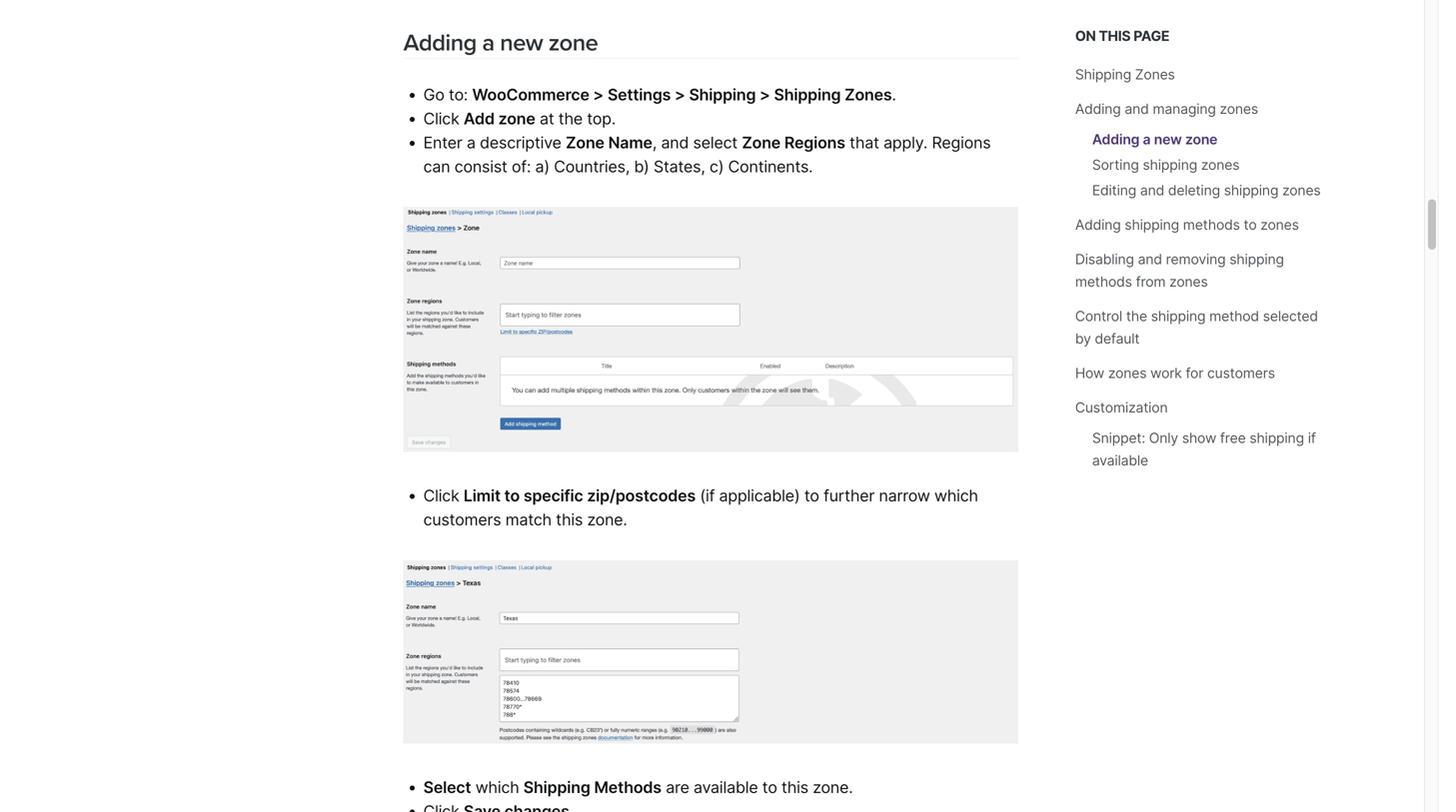 Task type: describe. For each thing, give the bounding box(es) containing it.
1 zone from the left
[[566, 133, 605, 152]]

to up match
[[504, 486, 520, 506]]

2 horizontal spatial this
[[1099, 27, 1131, 44]]

adding a new zone
[[403, 29, 598, 57]]

adding for adding shipping methods to zones
[[1075, 216, 1121, 233]]

a for adding a new zone
[[482, 29, 495, 57]]

click inside "go to: woocommerce > settings > shipping > shipping zones . click add zone at the top."
[[423, 109, 459, 128]]

snippet: only show free shipping if available link
[[1092, 430, 1316, 469]]

shipping up select
[[689, 85, 756, 104]]

snippet: only show free shipping if available
[[1092, 430, 1316, 469]]

(if applicable) to further narrow which customers match this zone.
[[423, 486, 978, 530]]

show
[[1182, 430, 1217, 447]]

to:
[[449, 85, 468, 104]]

1 horizontal spatial zones
[[1135, 66, 1175, 83]]

match
[[506, 510, 552, 530]]

1 regions from the left
[[785, 133, 845, 152]]

2 zone from the left
[[742, 133, 781, 152]]

woocommerce
[[472, 85, 590, 104]]

control the shipping method selected by default link
[[1075, 308, 1318, 347]]

regions inside that apply. regions can consist of: a) countries, b) states, c) continents.
[[932, 133, 991, 152]]

click limit to specific zip/postcodes
[[423, 486, 696, 506]]

countries,
[[554, 157, 630, 176]]

removing
[[1166, 251, 1226, 268]]

specific
[[524, 486, 583, 506]]

(if
[[700, 486, 715, 506]]

sorting shipping zones link
[[1092, 156, 1240, 173]]

managing
[[1153, 100, 1216, 117]]

shipping up continents.
[[774, 85, 841, 104]]

control
[[1075, 308, 1123, 325]]

on this page
[[1075, 27, 1170, 44]]

customers inside (if applicable) to further narrow which customers match this zone.
[[423, 510, 501, 530]]

that
[[850, 133, 879, 152]]

at
[[540, 109, 554, 128]]

shipping inside snippet: only show free shipping if available
[[1250, 430, 1304, 447]]

top.
[[587, 109, 616, 128]]

adding for adding and managing zones
[[1075, 100, 1121, 117]]

control the shipping method selected by default
[[1075, 308, 1318, 347]]

continents.
[[728, 157, 813, 176]]

work
[[1151, 365, 1182, 382]]

a for enter a descriptive zone name , and select zone regions
[[467, 133, 476, 152]]

zone. inside (if applicable) to further narrow which customers match this zone.
[[587, 510, 627, 530]]

zip/postcodes
[[587, 486, 696, 506]]

zones inside the disabling and removing shipping methods from zones
[[1170, 273, 1208, 290]]

descriptive
[[480, 133, 562, 152]]

select which shipping methods are available to this zone.
[[423, 778, 853, 798]]

can
[[423, 157, 450, 176]]

of:
[[512, 157, 531, 176]]

shipping up deleting
[[1143, 156, 1198, 173]]

3 > from the left
[[760, 85, 770, 104]]

enter
[[423, 133, 462, 152]]

limit
[[464, 486, 501, 506]]

,
[[653, 133, 657, 152]]

and inside the disabling and removing shipping methods from zones
[[1138, 251, 1162, 268]]

zones inside "go to: woocommerce > settings > shipping > shipping zones . click add zone at the top."
[[845, 85, 892, 104]]

customization
[[1075, 399, 1168, 416]]

zone for adding a new zone sorting shipping zones editing and deleting shipping zones
[[1186, 131, 1218, 148]]

customization link
[[1075, 399, 1168, 416]]

deleting
[[1168, 182, 1220, 199]]

c)
[[710, 157, 724, 176]]

to right are
[[762, 778, 777, 798]]

adding a new zone sorting shipping zones editing and deleting shipping zones
[[1092, 131, 1321, 199]]

sorting
[[1092, 156, 1139, 173]]

2 click from the top
[[423, 486, 459, 506]]

2 vertical spatial this
[[782, 778, 809, 798]]

disabling
[[1075, 251, 1134, 268]]

b)
[[634, 157, 649, 176]]

which inside (if applicable) to further narrow which customers match this zone.
[[935, 486, 978, 506]]

by
[[1075, 330, 1091, 347]]

editing and deleting shipping zones link
[[1092, 182, 1321, 199]]

to inside (if applicable) to further narrow which customers match this zone.
[[805, 486, 819, 506]]

for
[[1186, 365, 1204, 382]]

and right ,
[[661, 133, 689, 152]]

snippet: only
[[1092, 430, 1179, 447]]



Task type: locate. For each thing, give the bounding box(es) containing it.
adding
[[403, 29, 477, 57], [1075, 100, 1121, 117], [1092, 131, 1140, 148], [1075, 216, 1121, 233]]

2 horizontal spatial zone
[[1186, 131, 1218, 148]]

0 horizontal spatial zone
[[498, 109, 535, 128]]

> up top.
[[593, 85, 604, 104]]

shipping left the methods
[[524, 778, 590, 798]]

1 horizontal spatial available
[[1092, 452, 1149, 469]]

1 horizontal spatial zone.
[[813, 778, 853, 798]]

apply.
[[884, 133, 928, 152]]

1 horizontal spatial customers
[[1208, 365, 1275, 382]]

the up the default in the top of the page
[[1126, 308, 1148, 325]]

the
[[559, 109, 583, 128], [1126, 308, 1148, 325]]

zone up woocommerce
[[549, 29, 598, 57]]

a
[[482, 29, 495, 57], [1143, 131, 1151, 148], [467, 133, 476, 152]]

2 horizontal spatial a
[[1143, 131, 1151, 148]]

1 vertical spatial zone.
[[813, 778, 853, 798]]

narrow
[[879, 486, 930, 506]]

the right at
[[559, 109, 583, 128]]

0 horizontal spatial a
[[467, 133, 476, 152]]

default
[[1095, 330, 1140, 347]]

available inside snippet: only show free shipping if available
[[1092, 452, 1149, 469]]

zones
[[1220, 100, 1259, 117], [1201, 156, 1240, 173], [1283, 182, 1321, 199], [1261, 216, 1299, 233], [1170, 273, 1208, 290], [1108, 365, 1147, 382]]

settings
[[608, 85, 671, 104]]

0 horizontal spatial new
[[500, 29, 543, 57]]

adding up sorting
[[1092, 131, 1140, 148]]

to left further
[[805, 486, 819, 506]]

adding a new zone link up the sorting shipping zones link on the top of page
[[1092, 131, 1218, 148]]

1 horizontal spatial adding a new zone link
[[1092, 131, 1218, 148]]

new up woocommerce
[[500, 29, 543, 57]]

1 horizontal spatial methods
[[1183, 216, 1240, 233]]

0 horizontal spatial regions
[[785, 133, 845, 152]]

0 horizontal spatial the
[[559, 109, 583, 128]]

page
[[1134, 27, 1170, 44]]

how zones work for customers
[[1075, 365, 1275, 382]]

adding shipping methods to zones
[[1075, 216, 1299, 233]]

0 vertical spatial the
[[559, 109, 583, 128]]

1 vertical spatial methods
[[1075, 273, 1132, 290]]

customers right for in the top of the page
[[1208, 365, 1275, 382]]

0 vertical spatial available
[[1092, 452, 1149, 469]]

0 vertical spatial new
[[500, 29, 543, 57]]

0 horizontal spatial zones
[[845, 85, 892, 104]]

editing
[[1092, 182, 1137, 199]]

0 horizontal spatial methods
[[1075, 273, 1132, 290]]

zone up descriptive
[[498, 109, 535, 128]]

shipping inside the disabling and removing shipping methods from zones
[[1230, 251, 1284, 268]]

1 click from the top
[[423, 109, 459, 128]]

0 vertical spatial adding a new zone link
[[403, 29, 598, 57]]

shipping
[[1143, 156, 1198, 173], [1224, 182, 1279, 199], [1125, 216, 1180, 233], [1230, 251, 1284, 268], [1151, 308, 1206, 325], [1250, 430, 1304, 447]]

free
[[1220, 430, 1246, 447]]

and inside adding a new zone sorting shipping zones editing and deleting shipping zones
[[1140, 182, 1165, 199]]

new for adding a new zone
[[500, 29, 543, 57]]

which right narrow
[[935, 486, 978, 506]]

1 horizontal spatial >
[[675, 85, 685, 104]]

the inside control the shipping method selected by default
[[1126, 308, 1148, 325]]

shipping down from
[[1151, 308, 1206, 325]]

0 vertical spatial zones
[[1135, 66, 1175, 83]]

1 horizontal spatial a
[[482, 29, 495, 57]]

1 horizontal spatial which
[[935, 486, 978, 506]]

1 horizontal spatial regions
[[932, 133, 991, 152]]

zone
[[566, 133, 605, 152], [742, 133, 781, 152]]

adding shipping methods to zones link
[[1075, 216, 1299, 233]]

a for adding a new zone sorting shipping zones editing and deleting shipping zones
[[1143, 131, 1151, 148]]

how
[[1075, 365, 1105, 382]]

click left 'limit'
[[423, 486, 459, 506]]

1 vertical spatial this
[[556, 510, 583, 530]]

> up continents.
[[760, 85, 770, 104]]

further
[[824, 486, 875, 506]]

available for snippet: only show free shipping if available
[[1092, 452, 1149, 469]]

zones up adding and managing zones link
[[1135, 66, 1175, 83]]

a up woocommerce
[[482, 29, 495, 57]]

adding for adding a new zone sorting shipping zones editing and deleting shipping zones
[[1092, 131, 1140, 148]]

0 horizontal spatial this
[[556, 510, 583, 530]]

0 horizontal spatial available
[[694, 778, 758, 798]]

which
[[935, 486, 978, 506], [476, 778, 519, 798]]

go
[[423, 85, 445, 104]]

shipping
[[1075, 66, 1132, 83], [689, 85, 756, 104], [774, 85, 841, 104], [524, 778, 590, 798]]

1 vertical spatial adding a new zone link
[[1092, 131, 1218, 148]]

1 horizontal spatial zone
[[742, 133, 781, 152]]

zone
[[549, 29, 598, 57], [498, 109, 535, 128], [1186, 131, 1218, 148]]

method selected
[[1210, 308, 1318, 325]]

1 vertical spatial zones
[[845, 85, 892, 104]]

1 vertical spatial the
[[1126, 308, 1148, 325]]

> right settings
[[675, 85, 685, 104]]

0 horizontal spatial adding a new zone link
[[403, 29, 598, 57]]

available right are
[[694, 778, 758, 798]]

regions right apply.
[[932, 133, 991, 152]]

1 vertical spatial new
[[1154, 131, 1182, 148]]

methods down disabling
[[1075, 273, 1132, 290]]

methods down editing and deleting shipping zones link
[[1183, 216, 1240, 233]]

0 horizontal spatial zone.
[[587, 510, 627, 530]]

0 vertical spatial customers
[[1208, 365, 1275, 382]]

available down snippet: only
[[1092, 452, 1149, 469]]

a down add
[[467, 133, 476, 152]]

click
[[423, 109, 459, 128], [423, 486, 459, 506]]

click up enter
[[423, 109, 459, 128]]

to down editing and deleting shipping zones link
[[1244, 216, 1257, 233]]

adding up disabling
[[1075, 216, 1121, 233]]

adding down shipping zones
[[1075, 100, 1121, 117]]

on
[[1075, 27, 1096, 44]]

zone inside adding a new zone sorting shipping zones editing and deleting shipping zones
[[1186, 131, 1218, 148]]

a inside adding a new zone sorting shipping zones editing and deleting shipping zones
[[1143, 131, 1151, 148]]

shipping zones
[[1075, 66, 1175, 83]]

applicable)
[[719, 486, 800, 506]]

1 horizontal spatial this
[[782, 778, 809, 798]]

methods inside the disabling and removing shipping methods from zones
[[1075, 273, 1132, 290]]

if
[[1308, 430, 1316, 447]]

shipping left if
[[1250, 430, 1304, 447]]

shipping down editing
[[1125, 216, 1180, 233]]

1 horizontal spatial new
[[1154, 131, 1182, 148]]

customers down 'limit'
[[423, 510, 501, 530]]

to
[[1244, 216, 1257, 233], [504, 486, 520, 506], [805, 486, 819, 506], [762, 778, 777, 798]]

and down shipping zones link
[[1125, 100, 1149, 117]]

0 vertical spatial click
[[423, 109, 459, 128]]

regions
[[785, 133, 845, 152], [932, 133, 991, 152]]

new inside adding a new zone sorting shipping zones editing and deleting shipping zones
[[1154, 131, 1182, 148]]

0 vertical spatial which
[[935, 486, 978, 506]]

select
[[693, 133, 738, 152]]

0 vertical spatial this
[[1099, 27, 1131, 44]]

this
[[1099, 27, 1131, 44], [556, 510, 583, 530], [782, 778, 809, 798]]

zone.
[[587, 510, 627, 530], [813, 778, 853, 798]]

1 vertical spatial available
[[694, 778, 758, 798]]

zone down managing on the top right
[[1186, 131, 1218, 148]]

zone for adding a new zone
[[549, 29, 598, 57]]

1 vertical spatial click
[[423, 486, 459, 506]]

customers
[[1208, 365, 1275, 382], [423, 510, 501, 530]]

available
[[1092, 452, 1149, 469], [694, 778, 758, 798]]

name
[[608, 133, 653, 152]]

zone up continents.
[[742, 133, 781, 152]]

0 vertical spatial methods
[[1183, 216, 1240, 233]]

adding up "go"
[[403, 29, 477, 57]]

shipping up method selected
[[1230, 251, 1284, 268]]

adding and managing zones link
[[1075, 100, 1259, 117]]

2 vertical spatial zone
[[1186, 131, 1218, 148]]

methods
[[594, 778, 662, 798]]

2 horizontal spatial >
[[760, 85, 770, 104]]

states,
[[654, 157, 705, 176]]

2 regions from the left
[[932, 133, 991, 152]]

0 vertical spatial zone
[[549, 29, 598, 57]]

shipping right deleting
[[1224, 182, 1279, 199]]

1 horizontal spatial zone
[[549, 29, 598, 57]]

a)
[[535, 157, 550, 176]]

go to: woocommerce > settings > shipping > shipping zones . click add zone at the top.
[[423, 85, 896, 128]]

2 > from the left
[[675, 85, 685, 104]]

1 vertical spatial which
[[476, 778, 519, 798]]

select
[[423, 778, 471, 798]]

disabling and removing shipping methods from zones link
[[1075, 251, 1284, 290]]

the inside "go to: woocommerce > settings > shipping > shipping zones . click add zone at the top."
[[559, 109, 583, 128]]

shipping down on
[[1075, 66, 1132, 83]]

disabling and removing shipping methods from zones
[[1075, 251, 1284, 290]]

adding and managing zones
[[1075, 100, 1259, 117]]

new up the sorting shipping zones link on the top of page
[[1154, 131, 1182, 148]]

that apply. regions can consist of: a) countries, b) states, c) continents.
[[423, 133, 991, 176]]

0 horizontal spatial zone
[[566, 133, 605, 152]]

1 vertical spatial zone
[[498, 109, 535, 128]]

new
[[500, 29, 543, 57], [1154, 131, 1182, 148]]

adding a new zone link
[[403, 29, 598, 57], [1092, 131, 1218, 148]]

available for select which shipping methods are available to this zone.
[[694, 778, 758, 798]]

1 horizontal spatial the
[[1126, 308, 1148, 325]]

this inside (if applicable) to further narrow which customers match this zone.
[[556, 510, 583, 530]]

0 horizontal spatial customers
[[423, 510, 501, 530]]

0 horizontal spatial >
[[593, 85, 604, 104]]

new for adding a new zone sorting shipping zones editing and deleting shipping zones
[[1154, 131, 1182, 148]]

adding a new zone link up woocommerce
[[403, 29, 598, 57]]

and up from
[[1138, 251, 1162, 268]]

shipping zones link
[[1075, 66, 1175, 83]]

enter a descriptive zone name , and select zone regions
[[423, 133, 845, 152]]

1 vertical spatial customers
[[423, 510, 501, 530]]

1 > from the left
[[593, 85, 604, 104]]

methods
[[1183, 216, 1240, 233], [1075, 273, 1132, 290]]

.
[[892, 85, 896, 104]]

zones
[[1135, 66, 1175, 83], [845, 85, 892, 104]]

which right select at the left of page
[[476, 778, 519, 798]]

zone up countries,
[[566, 133, 605, 152]]

are
[[666, 778, 689, 798]]

add
[[464, 109, 495, 128]]

adding for adding a new zone
[[403, 29, 477, 57]]

zones up "that"
[[845, 85, 892, 104]]

how zones work for customers link
[[1075, 365, 1275, 382]]

zone inside "go to: woocommerce > settings > shipping > shipping zones . click add zone at the top."
[[498, 109, 535, 128]]

regions left "that"
[[785, 133, 845, 152]]

0 horizontal spatial which
[[476, 778, 519, 798]]

and down the sorting shipping zones link on the top of page
[[1140, 182, 1165, 199]]

adding inside adding a new zone sorting shipping zones editing and deleting shipping zones
[[1092, 131, 1140, 148]]

shipping inside control the shipping method selected by default
[[1151, 308, 1206, 325]]

consist
[[455, 157, 507, 176]]

a up the sorting shipping zones link on the top of page
[[1143, 131, 1151, 148]]

from
[[1136, 273, 1166, 290]]

0 vertical spatial zone.
[[587, 510, 627, 530]]



Task type: vqa. For each thing, say whether or not it's contained in the screenshot.
Get Support link
no



